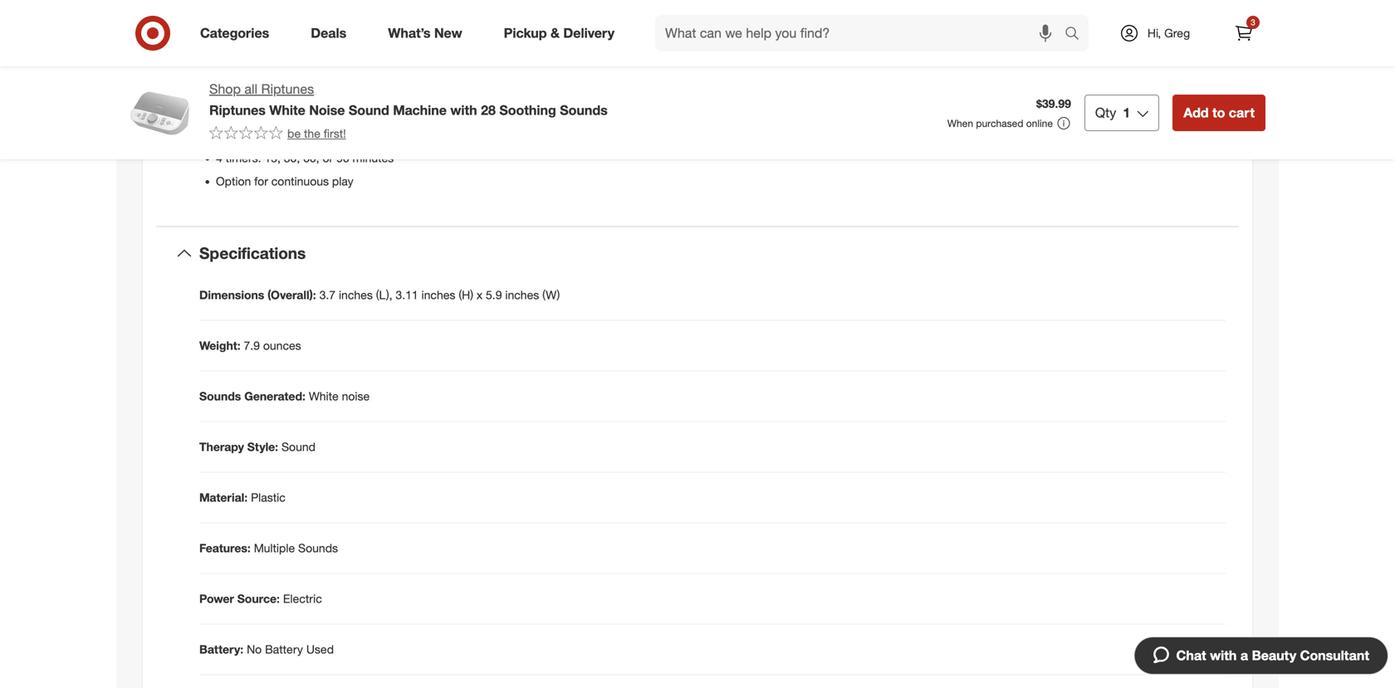 Task type: describe. For each thing, give the bounding box(es) containing it.
3.7
[[320, 288, 336, 302]]

electric
[[283, 592, 322, 606]]

provides
[[1079, 21, 1123, 36]]

5.9
[[486, 288, 502, 302]]

when purchased online
[[948, 117, 1054, 130]]

sounds inside shop all riptunes riptunes white noise sound machine with 28 soothing sounds
[[560, 102, 608, 118]]

0 vertical spatial knight
[[886, 5, 919, 19]]

beauty
[[1253, 648, 1297, 664]]

a
[[1241, 648, 1249, 664]]

$39.99
[[1037, 97, 1072, 111]]

ounces
[[263, 339, 301, 353]]

4 timers: 15, 30, 60, or 90 minutes
[[216, 151, 394, 165]]

chat
[[1177, 648, 1207, 664]]

what's
[[388, 25, 431, 41]]

timers:
[[226, 151, 261, 165]]

15,
[[265, 151, 281, 165]]

port
[[318, 35, 340, 49]]

weight:
[[199, 339, 241, 353]]

what's new
[[388, 25, 463, 41]]

deals
[[311, 25, 347, 41]]

pickup
[[504, 25, 547, 41]]

sounds generated: white noise
[[199, 389, 370, 404]]

shop all riptunes riptunes white noise sound machine with 28 soothing sounds
[[209, 81, 608, 118]]

1 vertical spatial knight
[[884, 21, 918, 36]]

60,
[[303, 151, 320, 165]]

0 horizontal spatial the
[[304, 126, 321, 141]]

first!
[[324, 126, 346, 141]]

0 vertical spatial helps
[[921, 21, 949, 36]]

(l),
[[376, 288, 393, 302]]

2 horizontal spatial and
[[1120, 38, 1140, 52]]

you
[[954, 38, 972, 52]]

-
[[999, 38, 1003, 52]]

the inside be rid of insomnia with white knight sound machine , as it fills the room with rich, dreamy, comforting white noise! white knight helps reduce distractions and provides added privacy, is widely used by professionals and helps get you well -rested, more focused, and productive.
[[1057, 5, 1074, 19]]

0 horizontal spatial and
[[879, 38, 899, 52]]

pickup & delivery link
[[490, 15, 636, 52]]

control
[[258, 81, 296, 96]]

battery: no battery used
[[199, 643, 334, 657]]

cart
[[1230, 105, 1255, 121]]

greg
[[1165, 26, 1191, 40]]

easy
[[216, 58, 241, 72]]

plastic
[[251, 491, 286, 505]]

privacy,
[[1163, 21, 1202, 36]]

of
[[764, 5, 775, 19]]

search
[[1058, 27, 1098, 43]]

what's new link
[[374, 15, 483, 52]]

noise
[[342, 389, 370, 404]]

(w)
[[543, 288, 560, 302]]

1 horizontal spatial sounds
[[298, 541, 338, 556]]

pickup & delivery
[[504, 25, 615, 41]]

it
[[1027, 5, 1034, 19]]

0 vertical spatial power
[[253, 35, 285, 49]]

30,
[[284, 151, 300, 165]]

rich,
[[1132, 5, 1154, 19]]

1 inches from the left
[[339, 288, 373, 302]]

1
[[1124, 105, 1131, 121]]

well
[[976, 38, 996, 52]]

2 inches from the left
[[422, 288, 456, 302]]

5v
[[236, 35, 249, 49]]

&
[[551, 25, 560, 41]]

categories link
[[186, 15, 290, 52]]

volume
[[216, 81, 254, 96]]

sound inside shop all riptunes riptunes white noise sound machine with 28 soothing sounds
[[349, 102, 390, 118]]

1 vertical spatial riptunes
[[209, 102, 266, 118]]

rid
[[744, 5, 761, 19]]

qty
[[1096, 105, 1117, 121]]

dimensions (overall): 3.7 inches (l), 3.11 inches (h) x 5.9 inches (w)
[[199, 288, 560, 302]]

material: plastic
[[199, 491, 286, 505]]

jack
[[280, 104, 304, 119]]

by
[[791, 38, 804, 52]]

with up provides
[[1107, 5, 1129, 19]]

when
[[948, 117, 974, 130]]

therapy style: sound
[[199, 440, 316, 454]]

fills
[[1037, 5, 1054, 19]]

headphone jack
[[216, 104, 304, 119]]

1 vertical spatial helps
[[902, 38, 930, 52]]

dc
[[216, 35, 233, 49]]

3.11
[[396, 288, 418, 302]]

multiple
[[254, 541, 295, 556]]

7.9
[[244, 339, 260, 353]]

hi,
[[1148, 26, 1162, 40]]

purchased
[[977, 117, 1024, 130]]

1 horizontal spatial and
[[1056, 21, 1075, 36]]



Task type: locate. For each thing, give the bounding box(es) containing it.
1 vertical spatial sound
[[282, 440, 316, 454]]

0 horizontal spatial inches
[[339, 288, 373, 302]]

categories
[[200, 25, 269, 41]]

sound right style:
[[282, 440, 316, 454]]

material:
[[199, 491, 248, 505]]

inches right 5.9
[[505, 288, 539, 302]]

2 vertical spatial sounds
[[298, 541, 338, 556]]

0 vertical spatial the
[[1057, 5, 1074, 19]]

focused,
[[1072, 38, 1117, 52]]

option for continuous play
[[216, 174, 354, 189]]

dimensions
[[199, 288, 264, 302]]

battery:
[[199, 643, 244, 657]]

qty 1
[[1096, 105, 1131, 121]]

inches right 3.7
[[339, 288, 373, 302]]

headphone
[[216, 104, 277, 119]]

dreamy,
[[1157, 5, 1198, 19]]

0 vertical spatial sounds
[[560, 102, 608, 118]]

dc 5v power input port
[[216, 35, 340, 49]]

1 vertical spatial 28
[[216, 128, 229, 142]]

riptunes down volume
[[209, 102, 266, 118]]

is
[[1205, 21, 1214, 36]]

28 different sounds
[[216, 128, 317, 142]]

1 vertical spatial power
[[199, 592, 234, 606]]

the right fills
[[1057, 5, 1074, 19]]

add to cart button
[[1173, 95, 1266, 131]]

professionals
[[807, 38, 876, 52]]

get
[[934, 38, 950, 52]]

the right be
[[304, 126, 321, 141]]

style:
[[247, 440, 278, 454]]

with right machine
[[451, 102, 477, 118]]

soothing
[[500, 102, 557, 118]]

knight
[[886, 5, 919, 19], [884, 21, 918, 36]]

noise!
[[817, 21, 848, 36]]

generated:
[[244, 389, 306, 404]]

riptunes
[[261, 81, 314, 97], [209, 102, 266, 118]]

0 horizontal spatial sounds
[[199, 389, 241, 404]]

continuous
[[272, 174, 329, 189]]

helps
[[921, 21, 949, 36], [902, 38, 930, 52]]

with inside shop all riptunes riptunes white noise sound machine with 28 soothing sounds
[[451, 102, 477, 118]]

and down the added
[[1120, 38, 1140, 52]]

helps down sound
[[921, 21, 949, 36]]

0 horizontal spatial 28
[[216, 128, 229, 142]]

reduce
[[953, 21, 989, 36]]

be
[[726, 5, 741, 19]]

power source: electric
[[199, 592, 322, 606]]

and right 'professionals'
[[879, 38, 899, 52]]

distractions
[[992, 21, 1053, 36]]

(h)
[[459, 288, 474, 302]]

white
[[786, 21, 814, 36]]

be rid of insomnia with white knight sound machine , as it fills the room with rich, dreamy, comforting white noise! white knight helps reduce distractions and provides added privacy, is widely used by professionals and helps get you well -rested, more focused, and productive.
[[726, 5, 1214, 52]]

consultant
[[1301, 648, 1370, 664]]

more
[[1042, 38, 1069, 52]]

(overall):
[[268, 288, 316, 302]]

delivery
[[564, 25, 615, 41]]

input
[[288, 35, 315, 49]]

used
[[763, 38, 788, 52]]

,
[[1006, 5, 1009, 19]]

inches left (h)
[[422, 288, 456, 302]]

image of riptunes white noise sound machine with 28 soothing sounds image
[[130, 80, 196, 146]]

white
[[853, 5, 882, 19], [851, 21, 881, 36], [269, 102, 306, 118], [309, 389, 339, 404]]

1 vertical spatial sounds
[[199, 389, 241, 404]]

weight: 7.9 ounces
[[199, 339, 301, 353]]

sounds
[[278, 128, 317, 142]]

0 vertical spatial sound
[[349, 102, 390, 118]]

sounds
[[560, 102, 608, 118], [199, 389, 241, 404], [298, 541, 338, 556]]

be the first!
[[287, 126, 346, 141]]

widely
[[726, 38, 759, 52]]

1 horizontal spatial power
[[253, 35, 285, 49]]

battery
[[265, 643, 303, 657]]

new
[[434, 25, 463, 41]]

90
[[337, 151, 349, 165]]

riptunes up jack
[[261, 81, 314, 97]]

noise
[[309, 102, 345, 118]]

and up more
[[1056, 21, 1075, 36]]

sound
[[922, 5, 955, 19]]

deals link
[[297, 15, 367, 52]]

power left source:
[[199, 592, 234, 606]]

be the first! link
[[209, 125, 346, 142]]

features:
[[199, 541, 251, 556]]

comforting
[[726, 21, 783, 36]]

power up push-
[[253, 35, 285, 49]]

button
[[274, 58, 308, 72]]

add to cart
[[1184, 105, 1255, 121]]

chat with a beauty consultant button
[[1135, 637, 1389, 676]]

3 inches from the left
[[505, 288, 539, 302]]

with left 'a'
[[1211, 648, 1238, 664]]

1 horizontal spatial 28
[[481, 102, 496, 118]]

specifications button
[[156, 227, 1240, 280]]

28 inside shop all riptunes riptunes white noise sound machine with 28 soothing sounds
[[481, 102, 496, 118]]

with up noise!
[[828, 5, 849, 19]]

sounds down weight:
[[199, 389, 241, 404]]

1 horizontal spatial sound
[[349, 102, 390, 118]]

What can we help you find? suggestions appear below search field
[[656, 15, 1069, 52]]

28 left soothing
[[481, 102, 496, 118]]

1 horizontal spatial inches
[[422, 288, 456, 302]]

with inside button
[[1211, 648, 1238, 664]]

1 vertical spatial the
[[304, 126, 321, 141]]

rested,
[[1003, 38, 1039, 52]]

2 horizontal spatial inches
[[505, 288, 539, 302]]

easy push-button operation
[[216, 58, 361, 72]]

add
[[1184, 105, 1209, 121]]

features: multiple sounds
[[199, 541, 338, 556]]

push-
[[244, 58, 274, 72]]

3 link
[[1226, 15, 1263, 52]]

online
[[1027, 117, 1054, 130]]

chat with a beauty consultant
[[1177, 648, 1370, 664]]

sounds right multiple
[[298, 541, 338, 556]]

source:
[[237, 592, 280, 606]]

sound right "noise"
[[349, 102, 390, 118]]

28 up 4
[[216, 128, 229, 142]]

white inside shop all riptunes riptunes white noise sound machine with 28 soothing sounds
[[269, 102, 306, 118]]

2 horizontal spatial sounds
[[560, 102, 608, 118]]

machine
[[393, 102, 447, 118]]

helps left get
[[902, 38, 930, 52]]

0 vertical spatial riptunes
[[261, 81, 314, 97]]

no
[[247, 643, 262, 657]]

insomnia
[[778, 5, 825, 19]]

room
[[1077, 5, 1104, 19]]

1 horizontal spatial the
[[1057, 5, 1074, 19]]

sounds right soothing
[[560, 102, 608, 118]]

used
[[306, 643, 334, 657]]

be
[[287, 126, 301, 141]]

minutes
[[353, 151, 394, 165]]

for
[[254, 174, 268, 189]]

0 horizontal spatial power
[[199, 592, 234, 606]]

0 horizontal spatial sound
[[282, 440, 316, 454]]

0 vertical spatial 28
[[481, 102, 496, 118]]



Task type: vqa. For each thing, say whether or not it's contained in the screenshot.
30,
yes



